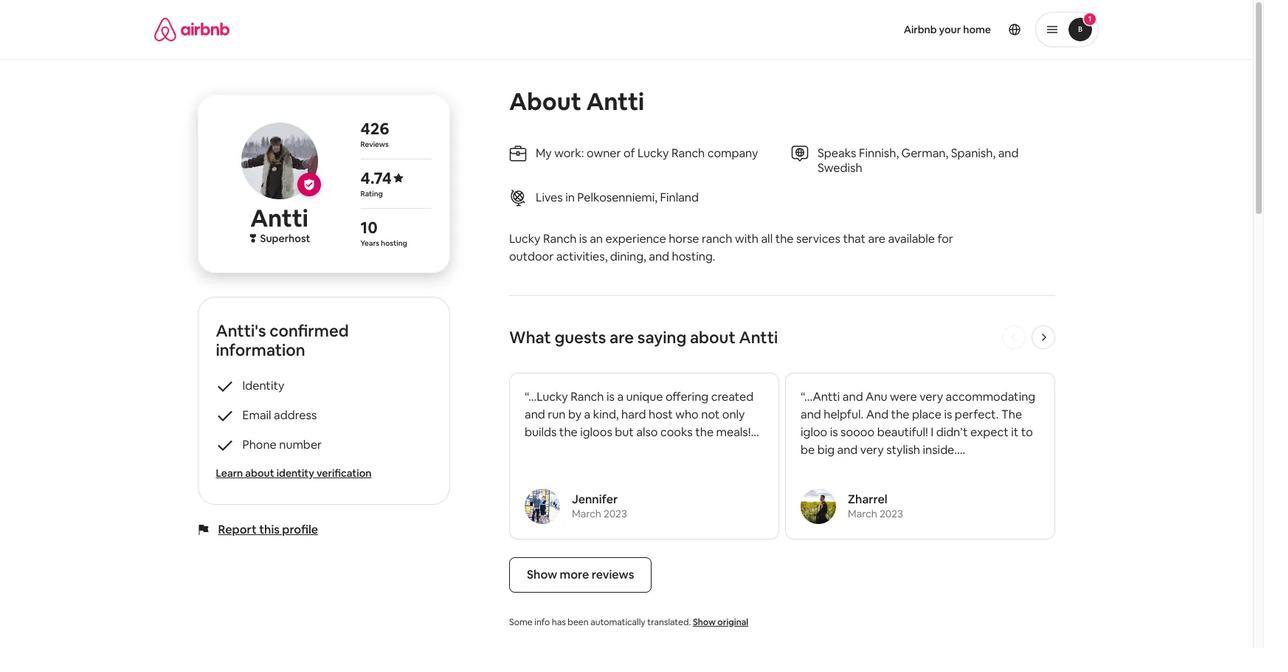 Task type: locate. For each thing, give the bounding box(es) containing it.
march for zharrel
[[848, 507, 877, 520]]

identity
[[243, 378, 285, 393]]

lucky up outdoor
[[509, 231, 541, 247]]

march inside jennifer march 2023
[[572, 507, 601, 520]]

2023 down the stylish
[[880, 507, 903, 520]]

number
[[280, 437, 322, 452]]

available
[[888, 231, 935, 247]]

0 horizontal spatial 2023
[[604, 507, 627, 520]]

of
[[624, 145, 635, 161]]

finnish,
[[859, 145, 899, 161]]

0 vertical spatial ranch
[[543, 231, 577, 247]]

is left an
[[579, 231, 587, 247]]

0 horizontal spatial lucky
[[509, 231, 541, 247]]

show left original
[[693, 616, 716, 628]]

2 vertical spatial antti
[[739, 327, 778, 348]]

0 horizontal spatial march
[[572, 507, 601, 520]]

426
[[361, 118, 390, 139]]

0 horizontal spatial very
[[860, 442, 884, 458]]

2023 inside jennifer march 2023
[[604, 507, 627, 520]]

ranch for lucky
[[543, 231, 577, 247]]

is up kind, at the bottom left of the page
[[607, 389, 615, 404]]

march inside zharrel march 2023
[[848, 507, 877, 520]]

big
[[818, 442, 835, 458]]

1 horizontal spatial march
[[848, 507, 877, 520]]

profile
[[283, 522, 319, 537]]

verification
[[317, 466, 372, 480]]

and down experience
[[649, 249, 669, 264]]

and inside "…lucky ranch is a unique offering created and run by a kind, hard host who not only builds the igloos but also cooks the meals!…
[[525, 407, 545, 422]]

2 march from the left
[[848, 507, 877, 520]]

1 horizontal spatial antti
[[586, 86, 644, 117]]

0 horizontal spatial a
[[584, 407, 591, 422]]

the down by
[[559, 424, 578, 440]]

the right the all
[[775, 231, 794, 247]]

lucky ranch is an experience horse ranch with all the services that are available for outdoor activities, dining, and hosting.
[[509, 231, 956, 264]]

in
[[565, 190, 575, 205]]

original
[[718, 616, 749, 628]]

antti user profile image
[[241, 122, 318, 199], [241, 122, 318, 199]]

10
[[361, 217, 378, 238]]

march right zharrel user profile image
[[848, 507, 877, 520]]

1 horizontal spatial are
[[868, 231, 886, 247]]

very down soooo
[[860, 442, 884, 458]]

a up hard
[[617, 389, 624, 404]]

rating
[[361, 189, 383, 199]]

0 vertical spatial about
[[690, 327, 736, 348]]

1 vertical spatial about
[[246, 466, 275, 480]]

1 vertical spatial ranch
[[571, 389, 604, 404]]

work:
[[554, 145, 584, 161]]

by
[[568, 407, 582, 422]]

report this profile
[[218, 522, 319, 537]]

the up beautiful!
[[891, 407, 910, 422]]

reviews
[[361, 139, 389, 149]]

the down not at the right of the page
[[695, 424, 714, 440]]

0 vertical spatial show
[[527, 567, 557, 582]]

show
[[527, 567, 557, 582], [693, 616, 716, 628]]

0 horizontal spatial show
[[527, 567, 557, 582]]

1 march from the left
[[572, 507, 601, 520]]

1 horizontal spatial lucky
[[638, 145, 669, 161]]

didn't
[[936, 424, 968, 440]]

host
[[649, 407, 673, 422]]

and up builds
[[525, 407, 545, 422]]

ranch inside lucky ranch is an experience horse ranch with all the services that are available for outdoor activities, dining, and hosting.
[[543, 231, 577, 247]]

2023 inside zharrel march 2023
[[880, 507, 903, 520]]

ranch company
[[672, 145, 758, 161]]

a right by
[[584, 407, 591, 422]]

1 vertical spatial lucky
[[509, 231, 541, 247]]

jennifer march 2023
[[572, 492, 627, 520]]

is inside lucky ranch is an experience horse ranch with all the services that are available for outdoor activities, dining, and hosting.
[[579, 231, 587, 247]]

"…lucky ranch is a unique offering created and run by a kind, hard host who not only builds the igloos but also cooks the meals!…
[[525, 389, 759, 440]]

are
[[868, 231, 886, 247], [610, 327, 634, 348]]

meals!…
[[716, 424, 759, 440]]

2 horizontal spatial antti
[[739, 327, 778, 348]]

2023 for zharrel
[[880, 507, 903, 520]]

some
[[509, 616, 533, 628]]

are left the saying
[[610, 327, 634, 348]]

an
[[590, 231, 603, 247]]

very up the 'place'
[[920, 389, 943, 404]]

what
[[509, 327, 551, 348]]

all
[[761, 231, 773, 247]]

about down "phone" at the left
[[246, 466, 275, 480]]

1 button
[[1035, 12, 1099, 47]]

2023
[[604, 507, 627, 520], [880, 507, 903, 520]]

confirmed
[[270, 320, 349, 341]]

0 vertical spatial are
[[868, 231, 886, 247]]

about
[[509, 86, 581, 117]]

0 vertical spatial very
[[920, 389, 943, 404]]

finnish, german, spanish, and swedish
[[818, 145, 1019, 176]]

1 horizontal spatial show
[[693, 616, 716, 628]]

soooo
[[841, 424, 875, 440]]

1 vertical spatial antti
[[251, 203, 309, 233]]

hard
[[621, 407, 646, 422]]

march for jennifer
[[572, 507, 601, 520]]

"…antti
[[801, 389, 840, 404]]

place
[[912, 407, 942, 422]]

with
[[735, 231, 759, 247]]

about antti
[[509, 86, 644, 117]]

lucky
[[638, 145, 669, 161], [509, 231, 541, 247]]

1 vertical spatial are
[[610, 327, 634, 348]]

experience
[[606, 231, 666, 247]]

the
[[1002, 407, 1022, 422]]

cooks
[[661, 424, 693, 440]]

1 2023 from the left
[[604, 507, 627, 520]]

very
[[920, 389, 943, 404], [860, 442, 884, 458]]

is
[[579, 231, 587, 247], [607, 389, 615, 404], [944, 407, 952, 422], [830, 424, 838, 440]]

is up didn't
[[944, 407, 952, 422]]

lucky right of
[[638, 145, 669, 161]]

"…lucky
[[525, 389, 568, 404]]

antti's confirmed information
[[216, 320, 349, 360]]

1 horizontal spatial a
[[617, 389, 624, 404]]

translated.
[[647, 616, 691, 628]]

it
[[1011, 424, 1019, 440]]

0 horizontal spatial about
[[246, 466, 275, 480]]

2023 for jennifer
[[604, 507, 627, 520]]

identity
[[277, 466, 315, 480]]

are right "that"
[[868, 231, 886, 247]]

1 vertical spatial show
[[693, 616, 716, 628]]

march right jennifer user profile image
[[572, 507, 601, 520]]

spanish,
[[951, 145, 996, 161]]

1 vertical spatial very
[[860, 442, 884, 458]]

my
[[536, 145, 552, 161]]

antti up the created at the right of the page
[[739, 327, 778, 348]]

the
[[775, 231, 794, 247], [891, 407, 910, 422], [559, 424, 578, 440], [695, 424, 714, 440]]

and inside lucky ranch is an experience horse ranch with all the services that are available for outdoor activities, dining, and hosting.
[[649, 249, 669, 264]]

ranch up activities,
[[543, 231, 577, 247]]

guests
[[555, 327, 606, 348]]

1 horizontal spatial 2023
[[880, 507, 903, 520]]

show left the more
[[527, 567, 557, 582]]

ranch
[[543, 231, 577, 247], [571, 389, 604, 404]]

profile element
[[644, 0, 1099, 59]]

426 reviews
[[361, 118, 390, 149]]

2023 up reviews
[[604, 507, 627, 520]]

jennifer
[[572, 492, 618, 507]]

and right spanish,
[[998, 145, 1019, 161]]

address
[[274, 407, 317, 423]]

2 2023 from the left
[[880, 507, 903, 520]]

about right the saying
[[690, 327, 736, 348]]

activities,
[[556, 249, 608, 264]]

and
[[866, 407, 889, 422]]

email
[[243, 407, 272, 423]]

reviews
[[592, 567, 634, 582]]

zharrel user profile image
[[801, 489, 836, 524]]

ranch up by
[[571, 389, 604, 404]]

about
[[690, 327, 736, 348], [246, 466, 275, 480]]

0 horizontal spatial are
[[610, 327, 634, 348]]

ranch inside "…lucky ranch is a unique offering created and run by a kind, hard host who not only builds the igloos but also cooks the meals!…
[[571, 389, 604, 404]]

antti up owner
[[586, 86, 644, 117]]

1 horizontal spatial about
[[690, 327, 736, 348]]

antti down verified host image
[[251, 203, 309, 233]]



Task type: describe. For each thing, give the bounding box(es) containing it.
"…antti and anu were very accommodating and helpful. and the place is perfect. the igloo is soooo beautiful! i didn't expect it to be big and very stylish inside.…
[[801, 389, 1036, 458]]

run
[[548, 407, 566, 422]]

is inside "…lucky ranch is a unique offering created and run by a kind, hard host who not only builds the igloos but also cooks the meals!…
[[607, 389, 615, 404]]

10 years hosting
[[361, 217, 408, 248]]

learn
[[216, 466, 243, 480]]

saying
[[638, 327, 687, 348]]

accommodating
[[946, 389, 1036, 404]]

stylish
[[887, 442, 920, 458]]

airbnb your home
[[904, 23, 991, 36]]

only
[[722, 407, 745, 422]]

airbnb
[[904, 23, 937, 36]]

been
[[568, 616, 589, 628]]

that
[[843, 231, 866, 247]]

lucky inside lucky ranch is an experience horse ranch with all the services that are available for outdoor activities, dining, and hosting.
[[509, 231, 541, 247]]

jennifer user profile image
[[525, 489, 560, 524]]

ranch for "…lucky
[[571, 389, 604, 404]]

antti's
[[216, 320, 266, 341]]

airbnb your home link
[[895, 14, 1000, 45]]

show original button
[[693, 616, 749, 628]]

is up big
[[830, 424, 838, 440]]

4.74
[[361, 168, 392, 188]]

phone number
[[243, 437, 322, 452]]

hosting
[[381, 238, 408, 248]]

and up igloo
[[801, 407, 821, 422]]

automatically
[[591, 616, 646, 628]]

swedish
[[818, 160, 862, 176]]

0 vertical spatial a
[[617, 389, 624, 404]]

lives in pelkosenniemi, finland
[[536, 190, 699, 205]]

some info has been automatically translated. show original
[[509, 616, 749, 628]]

igloo
[[801, 424, 827, 440]]

what guests are saying about antti
[[509, 327, 778, 348]]

and down soooo
[[837, 442, 858, 458]]

learn about identity verification button
[[216, 466, 432, 481]]

were
[[890, 389, 917, 404]]

pelkosenniemi, finland
[[577, 190, 699, 205]]

years
[[361, 238, 380, 248]]

builds
[[525, 424, 557, 440]]

email address
[[243, 407, 317, 423]]

helpful.
[[824, 407, 864, 422]]

the inside lucky ranch is an experience horse ranch with all the services that are available for outdoor activities, dining, and hosting.
[[775, 231, 794, 247]]

the inside ""…antti and anu were very accommodating and helpful. and the place is perfect. the igloo is soooo beautiful! i didn't expect it to be big and very stylish inside.…"
[[891, 407, 910, 422]]

services
[[796, 231, 841, 247]]

info
[[535, 616, 550, 628]]

german,
[[902, 145, 949, 161]]

beautiful!
[[877, 424, 928, 440]]

ranch
[[702, 231, 733, 247]]

report this profile button
[[218, 522, 319, 537]]

0 horizontal spatial antti
[[251, 203, 309, 233]]

to
[[1021, 424, 1033, 440]]

i
[[931, 424, 934, 440]]

show more reviews
[[527, 567, 634, 582]]

are inside lucky ranch is an experience horse ranch with all the services that are available for outdoor activities, dining, and hosting.
[[868, 231, 886, 247]]

1
[[1088, 14, 1092, 24]]

perfect.
[[955, 407, 999, 422]]

jennifer user profile image
[[525, 489, 560, 524]]

speaks
[[818, 145, 859, 161]]

0 vertical spatial lucky
[[638, 145, 669, 161]]

more
[[560, 567, 589, 582]]

about inside button
[[246, 466, 275, 480]]

and inside "finnish, german, spanish, and swedish"
[[998, 145, 1019, 161]]

hosting.
[[672, 249, 716, 264]]

anu
[[866, 389, 888, 404]]

created
[[711, 389, 754, 404]]

information
[[216, 340, 306, 360]]

not
[[701, 407, 720, 422]]

verified host image
[[303, 179, 315, 190]]

learn about identity verification
[[216, 466, 372, 480]]

superhost
[[261, 232, 311, 245]]

and up helpful.
[[843, 389, 863, 404]]

zharrel user profile image
[[801, 489, 836, 524]]

show more reviews button
[[509, 557, 652, 593]]

but
[[615, 424, 634, 440]]

this
[[260, 522, 280, 537]]

show inside button
[[527, 567, 557, 582]]

outdoor
[[509, 249, 554, 264]]

1 vertical spatial a
[[584, 407, 591, 422]]

1 horizontal spatial very
[[920, 389, 943, 404]]

also
[[636, 424, 658, 440]]

inside.…
[[923, 442, 965, 458]]

dining,
[[610, 249, 646, 264]]

zharrel
[[848, 492, 888, 507]]

0 vertical spatial antti
[[586, 86, 644, 117]]

expect
[[971, 424, 1009, 440]]

igloos
[[580, 424, 612, 440]]

your
[[939, 23, 961, 36]]

horse
[[669, 231, 699, 247]]

zharrel march 2023
[[848, 492, 903, 520]]

unique
[[626, 389, 663, 404]]



Task type: vqa. For each thing, say whether or not it's contained in the screenshot.
and in "Lucky Ranch is an experience horse ranch with all the services that are available for outdoor activities, dining, and hosting."
yes



